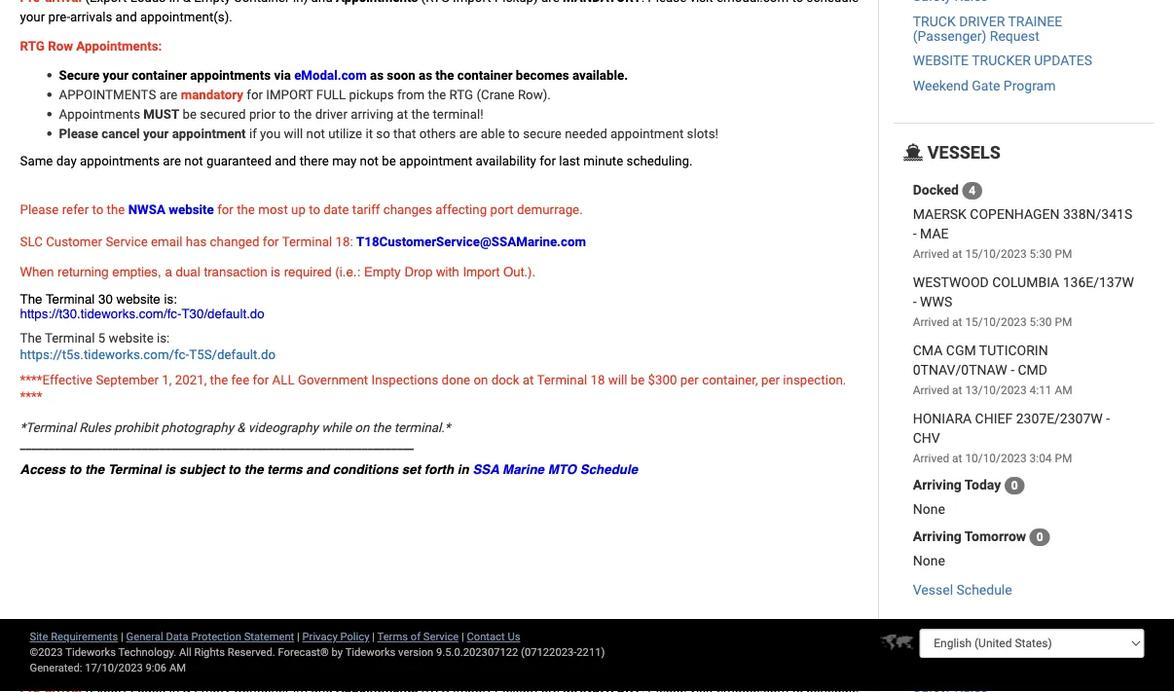 Task type: vqa. For each thing, say whether or not it's contained in the screenshot.
topmost "enter"
no



Task type: describe. For each thing, give the bounding box(es) containing it.
pm for 136e
[[1056, 315, 1073, 329]]

customer
[[46, 234, 102, 249]]

1 horizontal spatial schedule
[[957, 582, 1013, 598]]

4 | from the left
[[462, 631, 464, 643]]

row).
[[518, 87, 551, 102]]

protection
[[191, 631, 242, 643]]

/ for chief
[[1055, 410, 1061, 426]]

1 horizontal spatial and
[[306, 462, 329, 477]]

mto
[[548, 462, 577, 477]]

tariff
[[352, 202, 380, 217]]

/ inside 'cma cgm tuticorin 0tnav / 0tnaw - cmd arrived at 13/10/2023 4:11 am'
[[956, 362, 962, 378]]

t18customerservice@ssamarine.com link
[[357, 234, 586, 249]]

for for 18:
[[263, 234, 279, 249]]

30
[[98, 292, 113, 307]]

privacy
[[303, 631, 338, 643]]

so
[[376, 126, 390, 141]]

empties,
[[112, 264, 161, 279]]

vessel schedule link
[[914, 582, 1013, 598]]

1 container from the left
[[132, 67, 187, 83]]

the left 'most'
[[237, 202, 255, 217]]

trainee
[[1009, 13, 1063, 29]]

will inside the ****effective september 1, 2021, the fee for all government inspections done on dock at terminal 18 will be $300 per container, per inspection. ****
[[609, 373, 628, 388]]

site requirements link
[[30, 631, 118, 643]]

secure
[[59, 67, 100, 83]]

2 horizontal spatial your
[[143, 126, 169, 141]]

9.5.0.202307122
[[436, 646, 519, 659]]

©2023 tideworks
[[30, 646, 116, 659]]

arriving
[[351, 106, 394, 122]]

subject
[[179, 462, 225, 477]]

there
[[300, 153, 329, 169]]

(i.e.:
[[335, 264, 361, 279]]

all
[[272, 373, 295, 388]]

- inside - chv arrived at 10/10/2023 3:04 pm
[[1107, 410, 1111, 426]]

available.
[[573, 67, 629, 83]]

inspections
[[372, 373, 439, 388]]

/ for columbia
[[1094, 274, 1100, 290]]

port
[[490, 202, 514, 217]]

copenhagen
[[971, 206, 1060, 222]]

done
[[442, 373, 471, 388]]

truck driver trainee (passenger) request link
[[914, 13, 1063, 44]]

1 horizontal spatial be
[[382, 153, 396, 169]]

honiara chief 2307e / 2307w
[[914, 410, 1104, 426]]

0 horizontal spatial not
[[184, 153, 203, 169]]

request
[[991, 28, 1040, 44]]

arriving for today
[[914, 477, 962, 493]]

0 vertical spatial website
[[169, 202, 214, 217]]

forth
[[425, 462, 454, 477]]

day
[[56, 153, 77, 169]]

general data protection statement link
[[126, 631, 294, 643]]

please inside secure your container appointments via emodal.com as soon as the container becomes available. appointments are mandatory for import full pickups from the rtg (crane row). appointments must be secured prior to the driver arriving at the terminal! please cancel your appointment if you will not utilize it so that others are able to secure needed appointment slots!
[[59, 126, 98, 141]]

vessel
[[914, 582, 954, 598]]

import
[[266, 87, 313, 102]]

it
[[366, 126, 373, 141]]

0 for today
[[1012, 479, 1019, 493]]

5
[[98, 331, 106, 346]]

to inside to schedule your pre-arrivals and appointment(s).
[[792, 0, 804, 5]]

import
[[463, 264, 500, 279]]

3 | from the left
[[372, 631, 375, 643]]

last
[[559, 153, 581, 169]]

https://t5s.tideworks.com/fc-
[[20, 347, 189, 362]]

requirements
[[51, 631, 118, 643]]

forecast®
[[278, 646, 329, 659]]

from
[[397, 87, 425, 102]]

for for most
[[217, 202, 234, 217]]

t18customerservice@ssamarine.com
[[357, 234, 586, 249]]

your inside to schedule your pre-arrivals and appointment(s).
[[20, 9, 45, 24]]

pm for 338n
[[1056, 247, 1073, 260]]

needed
[[565, 126, 608, 141]]

terminal.*
[[394, 420, 451, 436]]

am inside site requirements | general data protection statement | privacy policy | terms of service | contact us ©2023 tideworks technology. all rights reserved. forecast® by tideworks version 9.5.0.202307122 (07122023-2211) generated: 17/10/2023 9:06 am
[[169, 662, 186, 674]]

generated:
[[30, 662, 82, 674]]

136e
[[1064, 274, 1094, 290]]

1 as from the left
[[370, 67, 384, 83]]

chv
[[914, 430, 941, 446]]

website for the terminal 5 website is:
[[109, 331, 154, 346]]

arrived inside maersk copenhagen 338n / 341s - mae arrived at 15/10/2023 5:30 pm
[[914, 247, 950, 260]]

westwood columbia 136e / 137w - wws arrived at 15/10/2023 5:30 pm
[[914, 274, 1135, 329]]

required
[[284, 264, 332, 279]]

be inside secure your container appointments via emodal.com as soon as the container becomes available. appointments are mandatory for import full pickups from the rtg (crane row). appointments must be secured prior to the driver arriving at the terminal! please cancel your appointment if you will not utilize it so that others are able to secure needed appointment slots!
[[183, 106, 197, 122]]

wws
[[921, 293, 953, 310]]

arrivals
[[70, 9, 112, 24]]

dock
[[492, 373, 520, 388]]

to right refer
[[92, 202, 104, 217]]

1 per from the left
[[681, 373, 699, 388]]

- inside westwood columbia 136e / 137w - wws arrived at 15/10/2023 5:30 pm
[[914, 293, 917, 310]]

us
[[508, 631, 521, 643]]

appointment(s).
[[140, 9, 233, 24]]

15/10/2023 for copenhagen
[[966, 247, 1028, 260]]

schedule
[[807, 0, 859, 5]]

site
[[30, 631, 48, 643]]

terminal inside the ****effective september 1, 2021, the fee for all government inspections done on dock at terminal 18 will be $300 per container, per inspection. ****
[[537, 373, 588, 388]]

is: for the terminal 5 website is:
[[157, 331, 170, 346]]

westwood
[[914, 274, 990, 290]]

the inside the *terminal rules prohibit photography & videography while on the terminal.* ____________________________________________________________________
[[373, 420, 391, 436]]

15/10/2023 for columbia
[[966, 315, 1028, 329]]

tuticorin
[[980, 342, 1049, 358]]

will inside secure your container appointments via emodal.com as soon as the container becomes available. appointments are mandatory for import full pickups from the rtg (crane row). appointments must be secured prior to the driver arriving at the terminal! please cancel your appointment if you will not utilize it so that others are able to secure needed appointment slots!
[[284, 126, 303, 141]]

columbia
[[993, 274, 1060, 290]]

1 | from the left
[[121, 631, 124, 643]]

the up terminal!
[[436, 67, 455, 83]]

https://t30.tideworks.com/fc-t30/default.do link
[[20, 306, 265, 321]]

be inside the ****effective september 1, 2021, the fee for all government inspections done on dock at terminal 18 will be $300 per container, per inspection. ****
[[631, 373, 645, 388]]

2 container from the left
[[458, 67, 513, 83]]

none for today
[[914, 501, 946, 517]]

mae
[[921, 225, 949, 241]]

has
[[186, 234, 207, 249]]

terms
[[378, 631, 408, 643]]

truck driver trainee (passenger) request website trucker updates weekend gate program
[[914, 13, 1093, 94]]

cancel
[[102, 126, 140, 141]]

arriving for tomorrow
[[914, 528, 962, 545]]

secure
[[523, 126, 562, 141]]

cgm
[[947, 342, 977, 358]]

if
[[249, 126, 257, 141]]

returning
[[58, 264, 109, 279]]

vessels
[[924, 142, 1001, 163]]

terminal inside the terminal 5 website is: https://t5s.tideworks.com/fc-t5s/default.do
[[45, 331, 95, 346]]

government
[[298, 373, 368, 388]]

ship image
[[904, 143, 924, 161]]

contact
[[467, 631, 505, 643]]

terminal up required
[[282, 234, 332, 249]]

to right up
[[309, 202, 321, 217]]

9:06
[[146, 662, 167, 674]]

secured
[[200, 106, 246, 122]]

1 horizontal spatial is
[[271, 264, 281, 279]]

and inside to schedule your pre-arrivals and appointment(s).
[[116, 9, 137, 24]]

(passenger)
[[914, 28, 987, 44]]

rtg inside secure your container appointments via emodal.com as soon as the container becomes available. appointments are mandatory for import full pickups from the rtg (crane row). appointments must be secured prior to the driver arriving at the terminal! please cancel your appointment if you will not utilize it so that others are able to secure needed appointment slots!
[[450, 87, 474, 102]]

version
[[399, 646, 434, 659]]

none for tomorrow
[[914, 553, 946, 569]]

1 vertical spatial are
[[460, 126, 478, 141]]

september
[[96, 373, 159, 388]]

arriving today 0 none
[[914, 477, 1019, 517]]

2 per from the left
[[762, 373, 780, 388]]

in
[[458, 462, 469, 477]]

the down from
[[412, 106, 430, 122]]



Task type: locate. For each thing, give the bounding box(es) containing it.
0 vertical spatial 5:30
[[1030, 247, 1053, 260]]

at up the that
[[397, 106, 408, 122]]

is: for the terminal 30 website is:
[[164, 292, 177, 307]]

| up forecast®
[[297, 631, 300, 643]]

1 horizontal spatial 0
[[1037, 531, 1044, 544]]

website up slc customer service email has changed for terminal 18:
[[169, 202, 214, 217]]

please refer to the nwsa website for the most up to date tariff changes affecting port demurrage.
[[20, 202, 583, 217]]

at down 0tnav at bottom
[[953, 383, 963, 397]]

the for https://t30.tideworks.com/fc-
[[20, 292, 42, 307]]

4 arrived from the top
[[914, 451, 950, 465]]

*terminal
[[20, 420, 76, 436]]

prior
[[249, 106, 276, 122]]

for for government
[[253, 373, 269, 388]]

0 horizontal spatial service
[[106, 234, 148, 249]]

website inside the terminal 30 website is: https://t30.tideworks.com/fc-t30/default.do
[[116, 292, 160, 307]]

- inside maersk copenhagen 338n / 341s - mae arrived at 15/10/2023 5:30 pm
[[914, 225, 917, 241]]

vessel schedule
[[914, 582, 1013, 598]]

1 vertical spatial 0
[[1037, 531, 1044, 544]]

for up when returning empties, a dual transaction is required (i.e.: empty drop with import out.).
[[263, 234, 279, 249]]

pm down the 136e
[[1056, 315, 1073, 329]]

0 vertical spatial 0
[[1012, 479, 1019, 493]]

5:30 for copenhagen
[[1030, 247, 1053, 260]]

1 horizontal spatial will
[[609, 373, 628, 388]]

and up appointments:
[[116, 9, 137, 24]]

2 as from the left
[[419, 67, 433, 83]]

rules
[[79, 420, 111, 436]]

/ inside maersk copenhagen 338n / 341s - mae arrived at 15/10/2023 5:30 pm
[[1097, 206, 1102, 222]]

0 inside the arriving tomorrow 0 none
[[1037, 531, 1044, 544]]

when returning empties, a dual transaction is required (i.e.: empty drop with import out.).
[[20, 264, 536, 279]]

0 horizontal spatial as
[[370, 67, 384, 83]]

terminal inside the terminal 30 website is: https://t30.tideworks.com/fc-t30/default.do
[[46, 292, 95, 307]]

1 vertical spatial rtg
[[450, 87, 474, 102]]

website for the terminal 30 website is:
[[116, 292, 160, 307]]

demurrage.
[[517, 202, 583, 217]]

2 vertical spatial are
[[163, 153, 181, 169]]

tideworks
[[345, 646, 396, 659]]

arriving down arriving today 0 none
[[914, 528, 962, 545]]

1 horizontal spatial appointments
[[190, 67, 271, 83]]

for up the changed in the left top of the page
[[217, 202, 234, 217]]

service
[[106, 234, 148, 249], [424, 631, 459, 643]]

2 none from the top
[[914, 553, 946, 569]]

terminal!
[[433, 106, 484, 122]]

at up cgm
[[953, 315, 963, 329]]

2 pm from the top
[[1056, 315, 1073, 329]]

15/10/2023 up tuticorin at the right
[[966, 315, 1028, 329]]

you
[[260, 126, 281, 141]]

appointments down cancel
[[80, 153, 160, 169]]

15/10/2023 inside maersk copenhagen 338n / 341s - mae arrived at 15/10/2023 5:30 pm
[[966, 247, 1028, 260]]

service right of
[[424, 631, 459, 643]]

0 horizontal spatial be
[[183, 106, 197, 122]]

arrived inside - chv arrived at 10/10/2023 3:04 pm
[[914, 451, 950, 465]]

| left general
[[121, 631, 124, 643]]

terminal left 18
[[537, 373, 588, 388]]

arriving left today at the right bottom of page
[[914, 477, 962, 493]]

dual
[[176, 264, 200, 279]]

0 horizontal spatial your
[[20, 9, 45, 24]]

for inside secure your container appointments via emodal.com as soon as the container becomes available. appointments are mandatory for import full pickups from the rtg (crane row). appointments must be secured prior to the driver arriving at the terminal! please cancel your appointment if you will not utilize it so that others are able to secure needed appointment slots!
[[247, 87, 263, 102]]

0 horizontal spatial schedule
[[580, 462, 638, 477]]

0tnaw
[[962, 362, 1008, 378]]

the inside the ****effective september 1, 2021, the fee for all government inspections done on dock at terminal 18 will be $300 per container, per inspection. ****
[[210, 373, 228, 388]]

1 none from the top
[[914, 501, 946, 517]]

arriving tomorrow 0 none
[[914, 528, 1044, 569]]

be down so
[[382, 153, 396, 169]]

1 arriving from the top
[[914, 477, 962, 493]]

conditions
[[333, 462, 399, 477]]

appointment down secured at the left top of page
[[172, 126, 246, 141]]

338n
[[1064, 206, 1097, 222]]

0 vertical spatial none
[[914, 501, 946, 517]]

weekend gate program link
[[914, 78, 1057, 94]]

0 vertical spatial and
[[116, 9, 137, 24]]

none up the arriving tomorrow 0 none
[[914, 501, 946, 517]]

the inside the terminal 5 website is: https://t5s.tideworks.com/fc-t5s/default.do
[[20, 331, 42, 346]]

container up "must"
[[132, 67, 187, 83]]

- right the 2307w
[[1107, 410, 1111, 426]]

the for https://t5s.tideworks.com/fc-
[[20, 331, 42, 346]]

341s
[[1102, 206, 1133, 222]]

1 vertical spatial your
[[103, 67, 129, 83]]

container up (crane
[[458, 67, 513, 83]]

1 vertical spatial will
[[609, 373, 628, 388]]

to right access
[[69, 462, 81, 477]]

0 vertical spatial service
[[106, 234, 148, 249]]

1 vertical spatial pm
[[1056, 315, 1073, 329]]

be right "must"
[[183, 106, 197, 122]]

15/10/2023 up the columbia
[[966, 247, 1028, 260]]

terminal down returning
[[46, 292, 95, 307]]

pm inside maersk copenhagen 338n / 341s - mae arrived at 15/10/2023 5:30 pm
[[1056, 247, 1073, 260]]

- inside 'cma cgm tuticorin 0tnav / 0tnaw - cmd arrived at 13/10/2023 4:11 am'
[[1011, 362, 1015, 378]]

1 vertical spatial schedule
[[957, 582, 1013, 598]]

none inside arriving today 0 none
[[914, 501, 946, 517]]

| up 9.5.0.202307122 on the bottom
[[462, 631, 464, 643]]

0 horizontal spatial appointment
[[172, 126, 246, 141]]

schedule right mto at bottom left
[[580, 462, 638, 477]]

for up the prior at the left of the page
[[247, 87, 263, 102]]

0 vertical spatial pm
[[1056, 247, 1073, 260]]

am inside 'cma cgm tuticorin 0tnav / 0tnaw - cmd arrived at 13/10/2023 4:11 am'
[[1056, 383, 1073, 397]]

0 vertical spatial your
[[20, 9, 45, 24]]

must
[[144, 106, 179, 122]]

the terminal 5 website is: https://t5s.tideworks.com/fc-t5s/default.do
[[20, 331, 276, 362]]

1 vertical spatial 15/10/2023
[[966, 315, 1028, 329]]

website inside the terminal 5 website is: https://t5s.tideworks.com/fc-t5s/default.do
[[109, 331, 154, 346]]

appointments inside secure your container appointments via emodal.com as soon as the container becomes available. appointments are mandatory for import full pickups from the rtg (crane row). appointments must be secured prior to the driver arriving at the terminal! please cancel your appointment if you will not utilize it so that others are able to secure needed appointment slots!
[[190, 67, 271, 83]]

0 horizontal spatial will
[[284, 126, 303, 141]]

0 vertical spatial please
[[59, 126, 98, 141]]

on inside the *terminal rules prohibit photography & videography while on the terminal.* ____________________________________________________________________
[[355, 420, 370, 436]]

0 vertical spatial will
[[284, 126, 303, 141]]

0 vertical spatial is:
[[164, 292, 177, 307]]

per right container,
[[762, 373, 780, 388]]

5:30 inside westwood columbia 136e / 137w - wws arrived at 15/10/2023 5:30 pm
[[1030, 315, 1053, 329]]

updates
[[1035, 53, 1093, 69]]

0 vertical spatial rtg
[[20, 38, 45, 54]]

of
[[411, 631, 421, 643]]

scheduling.
[[627, 153, 693, 169]]

at inside maersk copenhagen 338n / 341s - mae arrived at 15/10/2023 5:30 pm
[[953, 247, 963, 260]]

t5s/default.do
[[189, 347, 276, 362]]

slots!
[[687, 126, 719, 141]]

0 vertical spatial am
[[1056, 383, 1073, 397]]

0 horizontal spatial 0
[[1012, 479, 1019, 493]]

honiara
[[914, 410, 972, 426]]

policy
[[340, 631, 370, 643]]

2307w
[[1061, 410, 1104, 426]]

/ for copenhagen
[[1097, 206, 1102, 222]]

and right terms
[[306, 462, 329, 477]]

| up the "tideworks"
[[372, 631, 375, 643]]

are up nwsa website "link"
[[163, 153, 181, 169]]

out.).
[[504, 264, 536, 279]]

15/10/2023 inside westwood columbia 136e / 137w - wws arrived at 15/10/2023 5:30 pm
[[966, 315, 1028, 329]]

1 15/10/2023 from the top
[[966, 247, 1028, 260]]

as up pickups
[[370, 67, 384, 83]]

1 vertical spatial be
[[382, 153, 396, 169]]

will
[[284, 126, 303, 141], [609, 373, 628, 388]]

2 vertical spatial be
[[631, 373, 645, 388]]

on inside the ****effective september 1, 2021, the fee for all government inspections done on dock at terminal 18 will be $300 per container, per inspection. ****
[[474, 373, 488, 388]]

at inside 'cma cgm tuticorin 0tnav / 0tnaw - cmd arrived at 13/10/2023 4:11 am'
[[953, 383, 963, 397]]

at inside - chv arrived at 10/10/2023 3:04 pm
[[953, 451, 963, 465]]

please down appointments
[[59, 126, 98, 141]]

terminal left 5
[[45, 331, 95, 346]]

weekend
[[914, 78, 969, 94]]

0 horizontal spatial and
[[116, 9, 137, 24]]

to right able
[[509, 126, 520, 141]]

today
[[965, 477, 1002, 493]]

service inside site requirements | general data protection statement | privacy policy | terms of service | contact us ©2023 tideworks technology. all rights reserved. forecast® by tideworks version 9.5.0.202307122 (07122023-2211) generated: 17/10/2023 9:06 am
[[424, 631, 459, 643]]

1 the from the top
[[20, 292, 42, 307]]

the down import
[[294, 106, 312, 122]]

the left terms
[[244, 462, 264, 477]]

- left mae
[[914, 225, 917, 241]]

0 horizontal spatial am
[[169, 662, 186, 674]]

to left the schedule
[[792, 0, 804, 5]]

on left dock
[[474, 373, 488, 388]]

rtg up terminal!
[[450, 87, 474, 102]]

pm inside - chv arrived at 10/10/2023 3:04 pm
[[1056, 451, 1073, 465]]

statement
[[244, 631, 294, 643]]

0 horizontal spatial is
[[165, 462, 176, 477]]

arrived down mae
[[914, 247, 950, 260]]

0 for tomorrow
[[1037, 531, 1044, 544]]

0 right tomorrow
[[1037, 531, 1044, 544]]

5:30 for columbia
[[1030, 315, 1053, 329]]

1 horizontal spatial not
[[306, 126, 325, 141]]

arriving inside arriving today 0 none
[[914, 477, 962, 493]]

****effective september 1, 2021, the fee for all government inspections done on dock at terminal 18 will be $300 per container, per inspection. ****
[[20, 373, 847, 404]]

website
[[914, 53, 969, 69]]

at inside westwood columbia 136e / 137w - wws arrived at 15/10/2023 5:30 pm
[[953, 315, 963, 329]]

are down terminal!
[[460, 126, 478, 141]]

|
[[121, 631, 124, 643], [297, 631, 300, 643], [372, 631, 375, 643], [462, 631, 464, 643]]

the right from
[[428, 87, 447, 102]]

not inside secure your container appointments via emodal.com as soon as the container becomes available. appointments are mandatory for import full pickups from the rtg (crane row). appointments must be secured prior to the driver arriving at the terminal! please cancel your appointment if you will not utilize it so that others are able to secure needed appointment slots!
[[306, 126, 325, 141]]

arrived down "chv"
[[914, 451, 950, 465]]

the left fee
[[210, 373, 228, 388]]

2 15/10/2023 from the top
[[966, 315, 1028, 329]]

appointments
[[190, 67, 271, 83], [80, 153, 160, 169]]

at inside secure your container appointments via emodal.com as soon as the container becomes available. appointments are mandatory for import full pickups from the rtg (crane row). appointments must be secured prior to the driver arriving at the terminal! please cancel your appointment if you will not utilize it so that others are able to secure needed appointment slots!
[[397, 106, 408, 122]]

your up appointments
[[103, 67, 129, 83]]

to
[[792, 0, 804, 5], [279, 106, 291, 122], [509, 126, 520, 141], [92, 202, 104, 217], [309, 202, 321, 217], [69, 462, 81, 477], [228, 462, 241, 477]]

be
[[183, 106, 197, 122], [382, 153, 396, 169], [631, 373, 645, 388]]

0 vertical spatial 15/10/2023
[[966, 247, 1028, 260]]

am right 4:11
[[1056, 383, 1073, 397]]

for left last
[[540, 153, 556, 169]]

not down driver
[[306, 126, 325, 141]]

please up slc
[[20, 202, 59, 217]]

- left wws
[[914, 293, 917, 310]]

cmd
[[1019, 362, 1048, 378]]

is: down a
[[164, 292, 177, 307]]

is left required
[[271, 264, 281, 279]]

1 horizontal spatial container
[[458, 67, 513, 83]]

1 vertical spatial appointments
[[80, 153, 160, 169]]

same
[[20, 153, 53, 169]]

up
[[291, 202, 306, 217]]

schedule down the arriving tomorrow 0 none
[[957, 582, 1013, 598]]

prohibit
[[114, 420, 158, 436]]

1 arrived from the top
[[914, 247, 950, 260]]

0 horizontal spatial container
[[132, 67, 187, 83]]

gate
[[973, 78, 1001, 94]]

data
[[166, 631, 189, 643]]

at right dock
[[523, 373, 534, 388]]

appointments up mandatory
[[190, 67, 271, 83]]

technology.
[[118, 646, 177, 659]]

your
[[20, 9, 45, 24], [103, 67, 129, 83], [143, 126, 169, 141]]

able
[[481, 126, 505, 141]]

is: inside the terminal 5 website is: https://t5s.tideworks.com/fc-t5s/default.do
[[157, 331, 170, 346]]

website trucker updates link
[[914, 53, 1093, 69]]

1 horizontal spatial your
[[103, 67, 129, 83]]

arriving inside the arriving tomorrow 0 none
[[914, 528, 962, 545]]

via
[[274, 67, 291, 83]]

1 horizontal spatial per
[[762, 373, 780, 388]]

most
[[258, 202, 288, 217]]

that
[[394, 126, 416, 141]]

am
[[1056, 383, 1073, 397], [169, 662, 186, 674]]

3 pm from the top
[[1056, 451, 1073, 465]]

1 horizontal spatial service
[[424, 631, 459, 643]]

0 horizontal spatial per
[[681, 373, 699, 388]]

3 arrived from the top
[[914, 383, 950, 397]]

am down all in the left bottom of the page
[[169, 662, 186, 674]]

0 horizontal spatial on
[[355, 420, 370, 436]]

0 vertical spatial schedule
[[580, 462, 638, 477]]

pm inside westwood columbia 136e / 137w - wws arrived at 15/10/2023 5:30 pm
[[1056, 315, 1073, 329]]

appointment up scheduling.
[[611, 126, 684, 141]]

while
[[322, 420, 352, 436]]

2 horizontal spatial not
[[360, 153, 379, 169]]

others
[[420, 126, 456, 141]]

2 | from the left
[[297, 631, 300, 643]]

10/10/2023
[[966, 451, 1028, 465]]

1 5:30 from the top
[[1030, 247, 1053, 260]]

(07122023-
[[521, 646, 577, 659]]

0 horizontal spatial rtg
[[20, 38, 45, 54]]

not right the may
[[360, 153, 379, 169]]

0 right today at the right bottom of page
[[1012, 479, 1019, 493]]

2 vertical spatial pm
[[1056, 451, 1073, 465]]

1 horizontal spatial on
[[474, 373, 488, 388]]

may
[[332, 153, 357, 169]]

1 vertical spatial the
[[20, 331, 42, 346]]

1 vertical spatial am
[[169, 662, 186, 674]]

maersk copenhagen 338n / 341s - mae arrived at 15/10/2023 5:30 pm
[[914, 206, 1133, 260]]

will right 18
[[609, 373, 628, 388]]

per right the $300
[[681, 373, 699, 388]]

0 vertical spatial the
[[20, 292, 42, 307]]

pickups
[[349, 87, 394, 102]]

rtg left row
[[20, 38, 45, 54]]

is
[[271, 264, 281, 279], [165, 462, 176, 477]]

website up https://t5s.tideworks.com/fc-t5s/default.do link
[[109, 331, 154, 346]]

will right "you"
[[284, 126, 303, 141]]

1 vertical spatial and
[[306, 462, 329, 477]]

0 vertical spatial appointments
[[190, 67, 271, 83]]

0 inside arriving today 0 none
[[1012, 479, 1019, 493]]

/ inside westwood columbia 136e / 137w - wws arrived at 15/10/2023 5:30 pm
[[1094, 274, 1100, 290]]

the up ****effective
[[20, 331, 42, 346]]

0
[[1012, 479, 1019, 493], [1037, 531, 1044, 544]]

2 horizontal spatial appointment
[[611, 126, 684, 141]]

not up nwsa website "link"
[[184, 153, 203, 169]]

*terminal rules prohibit photography & videography while on the terminal.* ____________________________________________________________________
[[20, 420, 451, 452]]

are up "must"
[[159, 87, 178, 102]]

1 horizontal spatial rtg
[[450, 87, 474, 102]]

1 vertical spatial on
[[355, 420, 370, 436]]

site requirements | general data protection statement | privacy policy | terms of service | contact us ©2023 tideworks technology. all rights reserved. forecast® by tideworks version 9.5.0.202307122 (07122023-2211) generated: 17/10/2023 9:06 am
[[30, 631, 605, 674]]

0 vertical spatial are
[[159, 87, 178, 102]]

all
[[179, 646, 192, 659]]

arrived inside 'cma cgm tuticorin 0tnav / 0tnaw - cmd arrived at 13/10/2023 4:11 am'
[[914, 383, 950, 397]]

truck
[[914, 13, 956, 29]]

is: up https://t5s.tideworks.com/fc-t5s/default.do link
[[157, 331, 170, 346]]

general
[[126, 631, 163, 643]]

as
[[370, 67, 384, 83], [419, 67, 433, 83]]

1 horizontal spatial as
[[419, 67, 433, 83]]

2 arriving from the top
[[914, 528, 962, 545]]

5:30 up the columbia
[[1030, 247, 1053, 260]]

0 vertical spatial arriving
[[914, 477, 962, 493]]

at
[[397, 106, 408, 122], [953, 247, 963, 260], [953, 315, 963, 329], [523, 373, 534, 388], [953, 383, 963, 397], [953, 451, 963, 465]]

the down when
[[20, 292, 42, 307]]

5:30 inside maersk copenhagen 338n / 341s - mae arrived at 15/10/2023 5:30 pm
[[1030, 247, 1053, 260]]

2 vertical spatial your
[[143, 126, 169, 141]]

t30/default.do
[[182, 306, 265, 321]]

slc
[[20, 234, 43, 249]]

0 vertical spatial on
[[474, 373, 488, 388]]

0 vertical spatial is
[[271, 264, 281, 279]]

none
[[914, 501, 946, 517], [914, 553, 946, 569]]

0 horizontal spatial appointments
[[80, 153, 160, 169]]

arrived down 0tnav at bottom
[[914, 383, 950, 397]]

1 vertical spatial 5:30
[[1030, 315, 1053, 329]]

availability
[[476, 153, 537, 169]]

1 vertical spatial please
[[20, 202, 59, 217]]

docked
[[914, 182, 960, 198]]

1 vertical spatial none
[[914, 553, 946, 569]]

the inside the terminal 30 website is: https://t30.tideworks.com/fc-t30/default.do
[[20, 292, 42, 307]]

2 5:30 from the top
[[1030, 315, 1053, 329]]

1 vertical spatial arriving
[[914, 528, 962, 545]]

for inside the ****effective september 1, 2021, the fee for all government inspections done on dock at terminal 18 will be $300 per container, per inspection. ****
[[253, 373, 269, 388]]

1 pm from the top
[[1056, 247, 1073, 260]]

2 horizontal spatial be
[[631, 373, 645, 388]]

trucker
[[973, 53, 1032, 69]]

at up westwood
[[953, 247, 963, 260]]

arrived down wws
[[914, 315, 950, 329]]

access to the terminal is subject to the terms and conditions set forth in ssa marine mto schedule
[[20, 462, 638, 477]]

the left nwsa
[[107, 202, 125, 217]]

none up 'vessel'
[[914, 553, 946, 569]]

1 vertical spatial service
[[424, 631, 459, 643]]

to down import
[[279, 106, 291, 122]]

is left subject
[[165, 462, 176, 477]]

- down tuticorin at the right
[[1011, 362, 1015, 378]]

your down "must"
[[143, 126, 169, 141]]

1 horizontal spatial am
[[1056, 383, 1073, 397]]

pm right 3:04
[[1056, 451, 1073, 465]]

1 vertical spatial is
[[165, 462, 176, 477]]

the left terminal.*
[[373, 420, 391, 436]]

1 horizontal spatial appointment
[[399, 153, 473, 169]]

service up empties, at the left top of page
[[106, 234, 148, 249]]

2 vertical spatial website
[[109, 331, 154, 346]]

a
[[165, 264, 172, 279]]

5:30 up tuticorin at the right
[[1030, 315, 1053, 329]]

is: inside the terminal 30 website is: https://t30.tideworks.com/fc-t30/default.do
[[164, 292, 177, 307]]

to down ____________________________________________________________________
[[228, 462, 241, 477]]

1 vertical spatial website
[[116, 292, 160, 307]]

photography
[[161, 420, 234, 436]]

on right while
[[355, 420, 370, 436]]

docked 4
[[914, 182, 976, 198]]

0 vertical spatial be
[[183, 106, 197, 122]]

2 the from the top
[[20, 331, 42, 346]]

none inside the arriving tomorrow 0 none
[[914, 553, 946, 569]]

1 vertical spatial is:
[[157, 331, 170, 346]]

at left 10/10/2023
[[953, 451, 963, 465]]

for
[[247, 87, 263, 102], [540, 153, 556, 169], [217, 202, 234, 217], [263, 234, 279, 249], [253, 373, 269, 388]]

2 arrived from the top
[[914, 315, 950, 329]]

website down empties, at the left top of page
[[116, 292, 160, 307]]

the down rules
[[85, 462, 104, 477]]

terms of service link
[[378, 631, 459, 643]]

emodal.com link
[[294, 67, 370, 83]]

at inside the ****effective september 1, 2021, the fee for all government inspections done on dock at terminal 18 will be $300 per container, per inspection. ****
[[523, 373, 534, 388]]

arriving
[[914, 477, 962, 493], [914, 528, 962, 545]]

arrived inside westwood columbia 136e / 137w - wws arrived at 15/10/2023 5:30 pm
[[914, 315, 950, 329]]

terminal down prohibit
[[108, 462, 161, 477]]

appointment down others
[[399, 153, 473, 169]]



